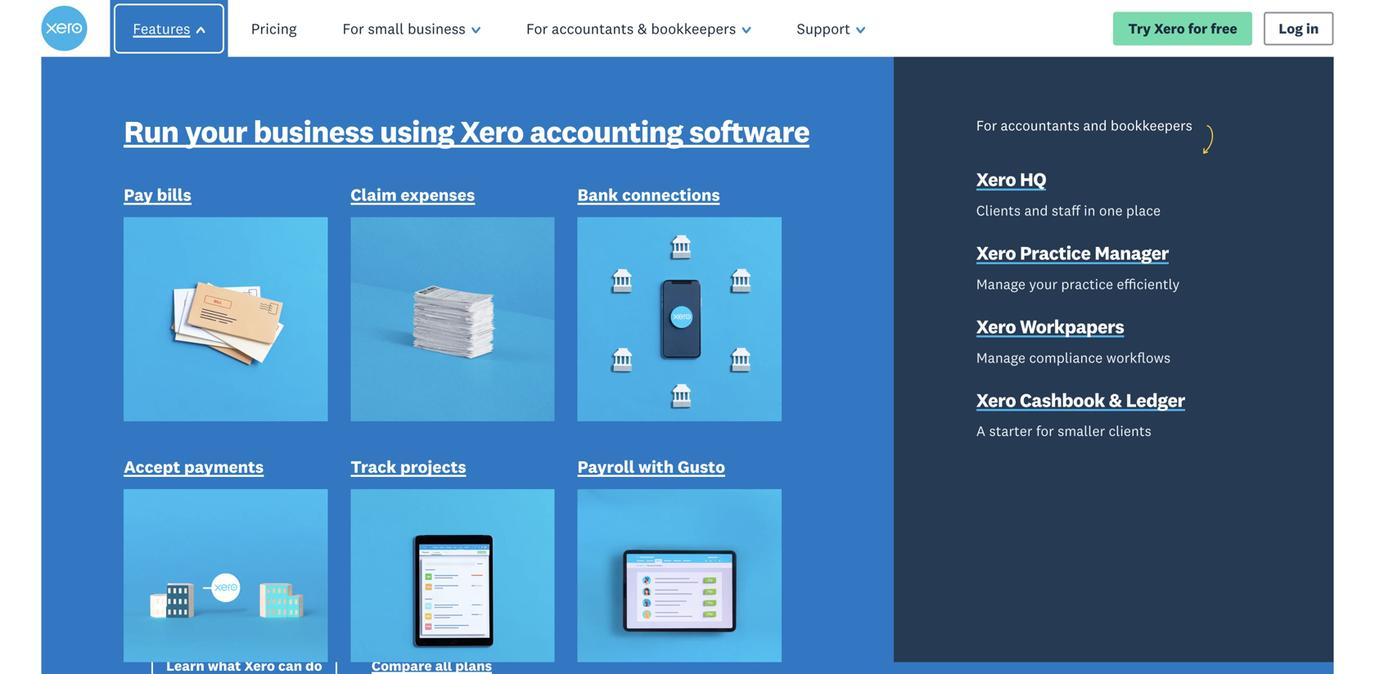 Task type: vqa. For each thing, say whether or not it's contained in the screenshot.
"USD"
no



Task type: describe. For each thing, give the bounding box(es) containing it.
for accountants and bookkeepers
[[976, 117, 1193, 134]]

claim expenses
[[351, 184, 475, 205]]

off
[[483, 519, 514, 552]]

manage compliance workflows
[[976, 349, 1171, 367]]

claim expenses link
[[351, 184, 475, 209]]

try
[[1129, 20, 1151, 37]]

claim
[[351, 184, 397, 205]]

track projects
[[351, 456, 466, 477]]

what
[[151, 165, 307, 250]]

for accountants & bookkeepers button
[[503, 0, 774, 57]]

xero hq
[[976, 168, 1046, 191]]

pay
[[124, 184, 153, 205]]

for for for accountants & bookkeepers
[[526, 19, 548, 38]]

accountants for &
[[552, 19, 634, 38]]

try xero for free link
[[1114, 12, 1253, 46]]

run
[[124, 112, 179, 150]]

limited time offer: get 50% off for 3 months* plus free onboarding when you purchase xero.
[[151, 519, 554, 615]]

clients
[[976, 202, 1021, 219]]

run your business using xero accounting software link
[[124, 112, 810, 154]]

xero workpapers link
[[976, 315, 1124, 342]]

for accountants & bookkeepers
[[526, 19, 736, 38]]

accept
[[124, 456, 180, 477]]

months*
[[172, 551, 273, 584]]

manage for workpapers
[[976, 349, 1026, 367]]

log
[[1279, 20, 1303, 37]]

xero practice manager
[[976, 241, 1169, 265]]

purchase
[[269, 583, 376, 615]]

bank connections link
[[578, 184, 720, 209]]

time
[[248, 519, 301, 552]]

a xero user decorating a cake with blue icing. social proof badges surrounding the circular image. image
[[701, 57, 1334, 675]]

love
[[151, 227, 281, 312]]

xero practice manager link
[[976, 241, 1169, 269]]

manage your practice efficiently
[[976, 275, 1180, 293]]

plus
[[279, 551, 329, 584]]

expenses
[[401, 184, 475, 205]]

support
[[797, 19, 851, 38]]

bank
[[578, 184, 618, 205]]

practice
[[1020, 241, 1091, 265]]

log in link
[[1264, 12, 1334, 46]]

for small business
[[343, 19, 466, 38]]

clients and staff in one place
[[976, 202, 1161, 219]]

xero.
[[383, 583, 443, 615]]

track projects link
[[351, 456, 466, 481]]

1 vertical spatial in
[[1084, 202, 1096, 219]]

50%
[[424, 519, 477, 552]]

software inside back to what you love with xero accounting software
[[151, 412, 425, 498]]

workpapers
[[1020, 315, 1124, 338]]

back
[[276, 103, 428, 188]]

ledger
[[1126, 388, 1185, 412]]

1 horizontal spatial and
[[1083, 117, 1107, 134]]

xero inside 'link'
[[460, 112, 524, 150]]

for for for accountants and bookkeepers
[[976, 117, 997, 134]]

manager
[[1095, 241, 1169, 265]]

accept payments
[[124, 456, 264, 477]]

0 vertical spatial in
[[1306, 20, 1319, 37]]

bookkeepers for for accountants & bookkeepers
[[651, 19, 736, 38]]

onboarding
[[388, 551, 522, 584]]

support button
[[774, 0, 888, 57]]

practice
[[1061, 275, 1113, 293]]

small
[[368, 19, 404, 38]]

accountants for and
[[1001, 117, 1080, 134]]

& for accountants
[[638, 19, 647, 38]]

efficiently
[[1117, 275, 1180, 293]]

software inside 'link'
[[689, 112, 810, 150]]

payroll with gusto
[[578, 456, 725, 477]]

with inside back to what you love with xero accounting software
[[295, 227, 433, 312]]

back to what you love with xero accounting software
[[151, 103, 509, 498]]

hq
[[1020, 168, 1046, 191]]



Task type: locate. For each thing, give the bounding box(es) containing it.
place
[[1126, 202, 1161, 219]]

1 vertical spatial accounting
[[151, 350, 500, 436]]

accounting inside back to what you love with xero accounting software
[[151, 350, 500, 436]]

software
[[689, 112, 810, 150], [151, 412, 425, 498]]

2 vertical spatial for
[[521, 519, 554, 552]]

bank connections
[[578, 184, 720, 205]]

1 horizontal spatial business
[[408, 19, 466, 38]]

features button
[[104, 0, 234, 57]]

1 vertical spatial bookkeepers
[[1111, 117, 1193, 134]]

2 manage from the top
[[976, 349, 1026, 367]]

1 horizontal spatial accounting
[[530, 112, 683, 150]]

your right run
[[185, 112, 247, 150]]

you inside limited time offer: get 50% off for 3 months* plus free onboarding when you purchase xero.
[[220, 583, 262, 615]]

accountants
[[552, 19, 634, 38], [1001, 117, 1080, 134]]

1 horizontal spatial in
[[1306, 20, 1319, 37]]

get
[[376, 519, 417, 552]]

0 horizontal spatial business
[[253, 112, 374, 150]]

bookkeepers for for accountants and bookkeepers
[[1111, 117, 1193, 134]]

gusto
[[678, 456, 725, 477]]

xero homepage image
[[41, 6, 87, 52]]

1 vertical spatial accountants
[[1001, 117, 1080, 134]]

0 vertical spatial you
[[322, 165, 436, 250]]

business for your
[[253, 112, 374, 150]]

2 horizontal spatial for
[[1188, 20, 1208, 37]]

3
[[151, 551, 165, 584]]

1 vertical spatial business
[[253, 112, 374, 150]]

when
[[151, 583, 213, 615]]

for
[[1188, 20, 1208, 37], [1036, 423, 1054, 440], [521, 519, 554, 552]]

free left log
[[1211, 20, 1238, 37]]

1 horizontal spatial free
[[1211, 20, 1238, 37]]

0 vertical spatial manage
[[976, 275, 1026, 293]]

your down the practice
[[1029, 275, 1058, 293]]

2 horizontal spatial for
[[976, 117, 997, 134]]

0 vertical spatial &
[[638, 19, 647, 38]]

business inside 'dropdown button'
[[408, 19, 466, 38]]

limited
[[151, 519, 241, 552]]

business for small
[[408, 19, 466, 38]]

for right starter
[[1036, 423, 1054, 440]]

manage down the practice
[[976, 275, 1026, 293]]

connections
[[622, 184, 720, 205]]

xero
[[1154, 20, 1185, 37], [460, 112, 524, 150], [976, 168, 1016, 191], [976, 241, 1016, 265], [151, 288, 295, 374], [976, 315, 1016, 338], [976, 388, 1016, 412]]

0 vertical spatial business
[[408, 19, 466, 38]]

manage for practice
[[976, 275, 1026, 293]]

accept payments link
[[124, 456, 264, 481]]

0 horizontal spatial accounting
[[151, 350, 500, 436]]

in
[[1306, 20, 1319, 37], [1084, 202, 1096, 219]]

cashbook
[[1020, 388, 1105, 412]]

pay bills
[[124, 184, 191, 205]]

with left gusto
[[638, 456, 674, 477]]

clients
[[1109, 423, 1152, 440]]

for small business button
[[320, 0, 503, 57]]

payments
[[184, 456, 264, 477]]

bookkeepers
[[651, 19, 736, 38], [1111, 117, 1193, 134]]

xero inside back to what you love with xero accounting software
[[151, 288, 295, 374]]

log in
[[1279, 20, 1319, 37]]

0 vertical spatial software
[[689, 112, 810, 150]]

try xero for free
[[1129, 20, 1238, 37]]

for inside limited time offer: get 50% off for 3 months* plus free onboarding when you purchase xero.
[[521, 519, 554, 552]]

starter
[[989, 423, 1033, 440]]

pricing link
[[228, 0, 320, 57]]

0 horizontal spatial &
[[638, 19, 647, 38]]

1 horizontal spatial for
[[526, 19, 548, 38]]

run your business using xero accounting software
[[124, 112, 810, 150]]

for inside dropdown button
[[526, 19, 548, 38]]

0 horizontal spatial and
[[1024, 202, 1048, 219]]

you inside back to what you love with xero accounting software
[[322, 165, 436, 250]]

1 vertical spatial your
[[1029, 275, 1058, 293]]

with
[[295, 227, 433, 312], [638, 456, 674, 477]]

0 horizontal spatial bookkeepers
[[651, 19, 736, 38]]

workflows
[[1107, 349, 1171, 367]]

for for starter
[[1036, 423, 1054, 440]]

1 vertical spatial &
[[1109, 388, 1122, 412]]

track
[[351, 456, 396, 477]]

0 vertical spatial your
[[185, 112, 247, 150]]

with down claim
[[295, 227, 433, 312]]

0 horizontal spatial free
[[336, 551, 382, 584]]

1 vertical spatial and
[[1024, 202, 1048, 219]]

in left the one
[[1084, 202, 1096, 219]]

0 vertical spatial free
[[1211, 20, 1238, 37]]

0 vertical spatial for
[[1188, 20, 1208, 37]]

accounting
[[530, 112, 683, 150], [151, 350, 500, 436]]

0 horizontal spatial your
[[185, 112, 247, 150]]

your for manage
[[1029, 275, 1058, 293]]

1 horizontal spatial your
[[1029, 275, 1058, 293]]

staff
[[1052, 202, 1080, 219]]

xero cashbook & ledger
[[976, 388, 1185, 412]]

for for for small business
[[343, 19, 364, 38]]

0 horizontal spatial you
[[220, 583, 262, 615]]

manage down xero workpapers link
[[976, 349, 1026, 367]]

business inside 'link'
[[253, 112, 374, 150]]

payroll
[[578, 456, 635, 477]]

free right plus
[[336, 551, 382, 584]]

a
[[976, 423, 986, 440]]

1 horizontal spatial accountants
[[1001, 117, 1080, 134]]

for right try
[[1188, 20, 1208, 37]]

1 horizontal spatial &
[[1109, 388, 1122, 412]]

in right log
[[1306, 20, 1319, 37]]

0 horizontal spatial for
[[343, 19, 364, 38]]

1 horizontal spatial you
[[322, 165, 436, 250]]

a starter for smaller clients
[[976, 423, 1152, 440]]

1 vertical spatial software
[[151, 412, 425, 498]]

and
[[1083, 117, 1107, 134], [1024, 202, 1048, 219]]

one
[[1099, 202, 1123, 219]]

1 horizontal spatial for
[[1036, 423, 1054, 440]]

& inside dropdown button
[[638, 19, 647, 38]]

offer:
[[307, 519, 369, 552]]

for for xero
[[1188, 20, 1208, 37]]

0 horizontal spatial software
[[151, 412, 425, 498]]

for
[[343, 19, 364, 38], [526, 19, 548, 38], [976, 117, 997, 134]]

with inside 'link'
[[638, 456, 674, 477]]

your for run
[[185, 112, 247, 150]]

free inside limited time offer: get 50% off for 3 months* plus free onboarding when you purchase xero.
[[336, 551, 382, 584]]

features
[[133, 19, 190, 38]]

1 vertical spatial free
[[336, 551, 382, 584]]

accounting inside 'link'
[[530, 112, 683, 150]]

accountants inside dropdown button
[[552, 19, 634, 38]]

bills
[[157, 184, 191, 205]]

xero hq link
[[976, 168, 1046, 195]]

0 vertical spatial bookkeepers
[[651, 19, 736, 38]]

free
[[1211, 20, 1238, 37], [336, 551, 382, 584]]

1 vertical spatial for
[[1036, 423, 1054, 440]]

you
[[322, 165, 436, 250], [220, 583, 262, 615]]

0 vertical spatial with
[[295, 227, 433, 312]]

0 vertical spatial and
[[1083, 117, 1107, 134]]

0 horizontal spatial in
[[1084, 202, 1096, 219]]

0 horizontal spatial with
[[295, 227, 433, 312]]

pay bills link
[[124, 184, 191, 209]]

for right off
[[521, 519, 554, 552]]

1 vertical spatial with
[[638, 456, 674, 477]]

0 vertical spatial accounting
[[530, 112, 683, 150]]

1 vertical spatial manage
[[976, 349, 1026, 367]]

for inside 'dropdown button'
[[343, 19, 364, 38]]

xero cashbook & ledger link
[[976, 388, 1185, 416]]

projects
[[400, 456, 466, 477]]

1 horizontal spatial with
[[638, 456, 674, 477]]

1 manage from the top
[[976, 275, 1026, 293]]

0 horizontal spatial accountants
[[552, 19, 634, 38]]

smaller
[[1058, 423, 1105, 440]]

using
[[380, 112, 454, 150]]

1 vertical spatial you
[[220, 583, 262, 615]]

business
[[408, 19, 466, 38], [253, 112, 374, 150]]

0 horizontal spatial for
[[521, 519, 554, 552]]

bookkeepers inside dropdown button
[[651, 19, 736, 38]]

your inside 'link'
[[185, 112, 247, 150]]

payroll with gusto link
[[578, 456, 725, 481]]

your
[[185, 112, 247, 150], [1029, 275, 1058, 293]]

1 horizontal spatial bookkeepers
[[1111, 117, 1193, 134]]

& for cashbook
[[1109, 388, 1122, 412]]

xero workpapers
[[976, 315, 1124, 338]]

pricing
[[251, 19, 297, 38]]

0 vertical spatial accountants
[[552, 19, 634, 38]]

manage
[[976, 275, 1026, 293], [976, 349, 1026, 367]]

to
[[443, 103, 509, 188]]

compliance
[[1029, 349, 1103, 367]]

&
[[638, 19, 647, 38], [1109, 388, 1122, 412]]

1 horizontal spatial software
[[689, 112, 810, 150]]



